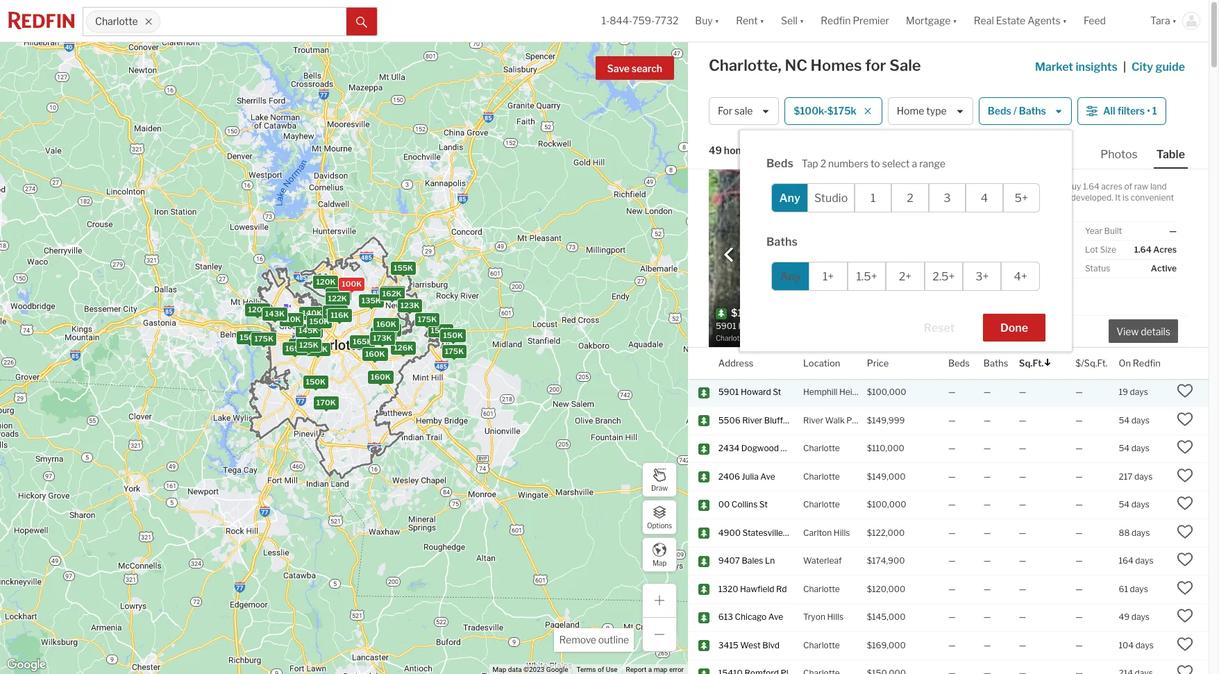 Task type: vqa. For each thing, say whether or not it's contained in the screenshot.
Favorite this home icon for 58 days
no



Task type: locate. For each thing, give the bounding box(es) containing it.
170k
[[316, 398, 336, 407]]

1 horizontal spatial 1
[[1152, 105, 1157, 117]]

to left 'select'
[[871, 158, 880, 170]]

0 vertical spatial 49
[[709, 145, 722, 156]]

hemphill
[[803, 387, 838, 397]]

tara
[[1151, 15, 1170, 27]]

2 54 from the top
[[1119, 443, 1130, 454]]

0 vertical spatial of
[[1124, 181, 1133, 192]]

a inside this is a rare opportunity to buy 1.64 acres of raw land with trees that is ready to be developed. it is convenient to i...
[[986, 181, 990, 192]]

that
[[1000, 192, 1016, 203]]

river left bluff
[[742, 415, 763, 426]]

view details link
[[1109, 318, 1178, 343]]

5 ▾ from the left
[[1063, 15, 1067, 27]]

0 horizontal spatial 1.64
[[1083, 181, 1100, 192]]

100k up 122k
[[342, 279, 362, 289]]

reset button
[[906, 314, 972, 342]]

0 vertical spatial rd
[[785, 528, 796, 538]]

real estate agents ▾ button
[[966, 0, 1076, 42]]

charlotte for 2406 julia ave
[[803, 471, 840, 482]]

88
[[1119, 528, 1130, 538]]

1 vertical spatial 2
[[907, 191, 914, 204]]

1 horizontal spatial 49
[[1119, 612, 1130, 622]]

days right 104
[[1136, 640, 1154, 651]]

00 collins st
[[718, 499, 768, 510]]

8 favorite this home image from the top
[[1177, 636, 1194, 653]]

173k
[[373, 333, 392, 343]]

1 horizontal spatial 155k
[[393, 263, 413, 273]]

1 horizontal spatial st
[[773, 387, 781, 397]]

1 vertical spatial option group
[[771, 262, 1040, 291]]

reset
[[924, 321, 955, 335]]

st
[[773, 387, 781, 397], [759, 499, 768, 510]]

5901 howard st
[[718, 387, 781, 397]]

remove charlotte image
[[145, 17, 153, 26]]

0 horizontal spatial redfin
[[821, 15, 851, 27]]

x-out this home image
[[986, 323, 1003, 339]]

49 down 61
[[1119, 612, 1130, 622]]

a up trees at the right of page
[[986, 181, 990, 192]]

1 vertical spatial ave
[[769, 612, 783, 622]]

save search button
[[595, 56, 674, 80]]

2 54 days from the top
[[1119, 443, 1150, 454]]

155k left 149k
[[265, 309, 285, 319]]

status
[[1085, 263, 1110, 274]]

0 vertical spatial $100,000
[[867, 387, 906, 397]]

estate
[[996, 15, 1026, 27]]

1 vertical spatial a
[[986, 181, 990, 192]]

0 vertical spatial baths
[[1019, 105, 1046, 117]]

4 checkbox
[[966, 183, 1003, 212]]

▾ right mortgage on the right top of page
[[953, 15, 957, 27]]

0 horizontal spatial 2
[[820, 158, 826, 170]]

1 inside option
[[871, 191, 876, 204]]

1 vertical spatial of
[[598, 666, 604, 674]]

days down 19 days at the bottom right of page
[[1132, 415, 1150, 426]]

49 left "homes"
[[709, 145, 722, 156]]

6 favorite this home image from the top
[[1177, 552, 1194, 568]]

days right 164
[[1135, 556, 1154, 566]]

140k right '110k'
[[302, 308, 322, 318]]

None search field
[[161, 8, 346, 35]]

on redfin button
[[1119, 348, 1161, 379]]

4+
[[1014, 270, 1027, 283]]

for
[[718, 105, 733, 117]]

0 vertical spatial a
[[912, 158, 917, 170]]

▾ right the sell
[[800, 15, 804, 27]]

1 54 days from the top
[[1119, 415, 1150, 426]]

favorite this home image for $122,000
[[1177, 523, 1194, 540]]

beds left tap
[[766, 157, 793, 170]]

174k left 149k
[[265, 309, 284, 318]]

to up be
[[1057, 181, 1065, 192]]

0 vertical spatial 140k
[[302, 308, 322, 318]]

4 favorite this home image from the top
[[1177, 495, 1194, 512]]

1 horizontal spatial redfin
[[1133, 357, 1161, 368]]

0 vertical spatial beds
[[988, 105, 1012, 117]]

175k down 143k
[[254, 334, 273, 343]]

0 vertical spatial 174k
[[265, 309, 284, 318]]

any left the "studio"
[[779, 191, 800, 204]]

5 favorite this home image from the top
[[1177, 523, 1194, 540]]

option group
[[771, 183, 1040, 212], [771, 262, 1040, 291]]

any for 1+
[[780, 270, 801, 283]]

remove outline button
[[554, 628, 634, 652]]

sell ▾ button
[[773, 0, 813, 42]]

rd left carlton on the right bottom of the page
[[785, 528, 796, 538]]

rd for 1320 hawfield rd
[[776, 584, 787, 594]]

1 horizontal spatial 2
[[907, 191, 914, 204]]

favorite this home image for 49 days
[[1177, 608, 1194, 624]]

▾ right 'rent'
[[760, 15, 765, 27]]

0 vertical spatial st
[[773, 387, 781, 397]]

river walk plantation
[[803, 415, 887, 426]]

days for $169,000
[[1136, 640, 1154, 651]]

7 favorite this home image from the top
[[1177, 580, 1194, 596]]

▾ for sell ▾
[[800, 15, 804, 27]]

map for map data ©2023 google
[[493, 666, 506, 674]]

▾ for rent ▾
[[760, 15, 765, 27]]

49 for 49 homes
[[709, 145, 722, 156]]

0 vertical spatial 1
[[1152, 105, 1157, 117]]

1 option group from the top
[[771, 183, 1040, 212]]

draw button
[[642, 462, 677, 497]]

beds for beds / baths
[[988, 105, 1012, 117]]

days for $145,000
[[1132, 612, 1150, 622]]

1.64 left acres
[[1134, 244, 1152, 255]]

days right 88
[[1132, 528, 1150, 538]]

140k down '110k'
[[291, 340, 311, 350]]

1 horizontal spatial of
[[1124, 181, 1133, 192]]

1 horizontal spatial a
[[912, 158, 917, 170]]

days right 217
[[1135, 471, 1153, 482]]

favorite this home image for $110,000
[[1177, 439, 1194, 456]]

5+ checkbox
[[1003, 183, 1040, 212]]

map left data
[[493, 666, 506, 674]]

hills
[[834, 528, 850, 538], [827, 612, 844, 622]]

hawfield
[[740, 584, 775, 594]]

$149,999
[[867, 415, 905, 426]]

any inside option
[[780, 270, 801, 283]]

ave for 2406 julia ave
[[761, 471, 775, 482]]

1 horizontal spatial map
[[653, 559, 667, 567]]

3 54 from the top
[[1119, 499, 1130, 510]]

1 vertical spatial rd
[[776, 584, 787, 594]]

outline
[[598, 634, 629, 646]]

map down 'options' at the bottom of page
[[653, 559, 667, 567]]

0 vertical spatial option group
[[771, 183, 1040, 212]]

5506 river bluff ct #32
[[718, 415, 811, 426]]

1 vertical spatial baths
[[766, 235, 798, 249]]

baths down 'x-out this home' icon
[[984, 357, 1008, 368]]

ct
[[785, 415, 794, 426]]

0 horizontal spatial river
[[742, 415, 763, 426]]

address button
[[718, 348, 754, 379]]

favorite button image
[[921, 173, 945, 196]]

numbers
[[828, 158, 869, 170]]

100k up 149k
[[328, 289, 348, 299]]

4 ▾ from the left
[[953, 15, 957, 27]]

2 vertical spatial 54 days
[[1119, 499, 1150, 510]]

2 vertical spatial a
[[648, 666, 652, 674]]

0 horizontal spatial 49
[[709, 145, 722, 156]]

54 up 217
[[1119, 443, 1130, 454]]

city
[[1132, 60, 1153, 74]]

days for $149,999
[[1132, 415, 1150, 426]]

54 days for $149,999
[[1119, 415, 1150, 426]]

is right this
[[978, 181, 984, 192]]

0 vertical spatial 1.64
[[1083, 181, 1100, 192]]

2 vertical spatial favorite this home image
[[1177, 664, 1194, 674]]

1.64 up developed.
[[1083, 181, 1100, 192]]

of left the use
[[598, 666, 604, 674]]

54 down "19" on the bottom of page
[[1119, 415, 1130, 426]]

1 vertical spatial st
[[759, 499, 768, 510]]

baths inside button
[[1019, 105, 1046, 117]]

1 vertical spatial 155k
[[265, 309, 285, 319]]

2 right tap
[[820, 158, 826, 170]]

baths button
[[984, 348, 1008, 379]]

165k up 126k
[[378, 325, 398, 335]]

1 ▾ from the left
[[715, 15, 719, 27]]

5901
[[718, 387, 739, 397]]

2 horizontal spatial a
[[986, 181, 990, 192]]

days
[[1130, 387, 1148, 397], [1132, 415, 1150, 426], [1132, 443, 1150, 454], [1135, 471, 1153, 482], [1132, 499, 1150, 510], [1132, 528, 1150, 538], [1135, 556, 1154, 566], [1130, 584, 1148, 594], [1132, 612, 1150, 622], [1136, 640, 1154, 651]]

sq.ft. button
[[1019, 348, 1052, 379]]

145k up the 125k on the left bottom
[[298, 326, 318, 336]]

1 vertical spatial 49
[[1119, 612, 1130, 622]]

844-
[[610, 15, 633, 27]]

104 days
[[1119, 640, 1154, 651]]

6 ▾ from the left
[[1172, 15, 1177, 27]]

0 vertical spatial 54
[[1119, 415, 1130, 426]]

price button
[[867, 348, 889, 379]]

heading
[[716, 306, 829, 344]]

days for $120,000
[[1130, 584, 1148, 594]]

123k
[[400, 300, 419, 310]]

1 vertical spatial 140k
[[291, 340, 311, 350]]

2 inside checkbox
[[907, 191, 914, 204]]

0 horizontal spatial map
[[493, 666, 506, 674]]

|
[[1123, 60, 1126, 74]]

charlotte, nc homes for sale
[[709, 56, 921, 74]]

days for $122,000
[[1132, 528, 1150, 538]]

baths right /
[[1019, 105, 1046, 117]]

favorite this home image
[[1177, 383, 1194, 400], [1177, 439, 1194, 456], [1177, 467, 1194, 484], [1177, 495, 1194, 512], [1177, 523, 1194, 540], [1177, 552, 1194, 568], [1177, 580, 1194, 596], [1177, 636, 1194, 653]]

1 vertical spatial hills
[[827, 612, 844, 622]]

favorite this home image
[[1177, 411, 1194, 428], [1177, 608, 1194, 624], [1177, 664, 1194, 674]]

▾ for tara ▾
[[1172, 15, 1177, 27]]

1 54 from the top
[[1119, 415, 1130, 426]]

▾ right agents
[[1063, 15, 1067, 27]]

days up 104 days
[[1132, 612, 1150, 622]]

rare
[[992, 181, 1008, 192]]

of left raw
[[1124, 181, 1133, 192]]

hills right the tryon
[[827, 612, 844, 622]]

217
[[1119, 471, 1133, 482]]

beds inside button
[[988, 105, 1012, 117]]

dialog
[[740, 131, 1072, 351]]

1 vertical spatial 165k
[[378, 325, 398, 335]]

charlotte for 3415 west blvd
[[803, 640, 840, 651]]

2 horizontal spatial baths
[[1019, 105, 1046, 117]]

165k left 151k
[[353, 337, 372, 347]]

1 vertical spatial 54 days
[[1119, 443, 1150, 454]]

3 54 days from the top
[[1119, 499, 1150, 510]]

rent
[[736, 15, 758, 27]]

0 horizontal spatial 155k
[[265, 309, 285, 319]]

126k
[[394, 343, 413, 353]]

0 horizontal spatial of
[[598, 666, 604, 674]]

howard
[[741, 387, 771, 397]]

2 vertical spatial beds
[[948, 357, 970, 368]]

0 horizontal spatial st
[[759, 499, 768, 510]]

favorite this home image for 54 days
[[1177, 411, 1194, 428]]

1 vertical spatial 1
[[871, 191, 876, 204]]

0 vertical spatial any
[[779, 191, 800, 204]]

2+ radio
[[886, 262, 925, 291]]

0 vertical spatial ave
[[761, 471, 775, 482]]

done
[[1001, 321, 1028, 335]]

beds / baths button
[[979, 97, 1072, 125]]

1 vertical spatial map
[[493, 666, 506, 674]]

rd inside 4900 statesville rd link
[[785, 528, 796, 538]]

0 horizontal spatial beds
[[766, 157, 793, 170]]

days up 217 days
[[1132, 443, 1150, 454]]

hills for carlton hills
[[834, 528, 850, 538]]

1 horizontal spatial river
[[803, 415, 824, 426]]

a inside dialog
[[912, 158, 917, 170]]

1 favorite this home image from the top
[[1177, 411, 1194, 428]]

1 horizontal spatial 174k
[[372, 333, 391, 343]]

days right 61
[[1130, 584, 1148, 594]]

9407 bales ln
[[718, 556, 775, 566]]

ave right chicago
[[769, 612, 783, 622]]

previous button image
[[722, 248, 736, 261]]

terms
[[577, 666, 596, 674]]

beds left baths button
[[948, 357, 970, 368]]

remove $100k-$175k image
[[864, 107, 872, 115]]

54 days up 217 days
[[1119, 443, 1150, 454]]

days down 217 days
[[1132, 499, 1150, 510]]

1 vertical spatial favorite this home image
[[1177, 608, 1194, 624]]

$100,000 up $149,999
[[867, 387, 906, 397]]

sq. ft.
[[921, 320, 942, 330]]

map for map
[[653, 559, 667, 567]]

▾ right tara
[[1172, 15, 1177, 27]]

i...
[[969, 203, 977, 214]]

sell ▾
[[781, 15, 804, 27]]

0 vertical spatial favorite this home image
[[1177, 411, 1194, 428]]

2 favorite this home image from the top
[[1177, 608, 1194, 624]]

143k
[[265, 309, 284, 319]]

baths up any option
[[766, 235, 798, 249]]

market
[[1035, 60, 1073, 74]]

hills right carlton on the right bottom of the page
[[834, 528, 850, 538]]

0 vertical spatial 165k
[[383, 287, 402, 297]]

for sale button
[[709, 97, 779, 125]]

any inside checkbox
[[779, 191, 800, 204]]

report
[[626, 666, 647, 674]]

beds / baths
[[988, 105, 1046, 117]]

bales
[[742, 556, 763, 566]]

rd right hawfield
[[776, 584, 787, 594]]

redfin inside button
[[821, 15, 851, 27]]

3+ radio
[[963, 262, 1002, 291]]

0 vertical spatial map
[[653, 559, 667, 567]]

sq.
[[921, 320, 932, 330]]

2 vertical spatial 54
[[1119, 499, 1130, 510]]

—
[[1169, 226, 1177, 236], [948, 387, 956, 397], [984, 387, 991, 397], [1019, 387, 1026, 397], [1076, 387, 1083, 397], [948, 415, 956, 426], [984, 415, 991, 426], [1019, 415, 1026, 426], [1076, 415, 1083, 426], [948, 443, 956, 454], [984, 443, 991, 454], [1019, 443, 1026, 454], [1076, 443, 1083, 454], [948, 471, 956, 482], [984, 471, 991, 482], [1019, 471, 1026, 482], [1076, 471, 1083, 482], [948, 499, 956, 510], [984, 499, 991, 510], [1019, 499, 1026, 510], [1076, 499, 1083, 510], [948, 528, 956, 538], [984, 528, 991, 538], [1019, 528, 1026, 538], [1076, 528, 1083, 538], [948, 556, 956, 566], [984, 556, 991, 566], [1019, 556, 1026, 566], [1076, 556, 1083, 566], [948, 584, 956, 594], [984, 584, 991, 594], [1019, 584, 1026, 594], [1076, 584, 1083, 594], [948, 612, 956, 622], [984, 612, 991, 622], [1019, 612, 1026, 622], [1076, 612, 1083, 622], [948, 640, 956, 651], [984, 640, 991, 651], [1019, 640, 1026, 651], [1076, 640, 1083, 651]]

1 vertical spatial any
[[780, 270, 801, 283]]

/
[[1014, 105, 1017, 117]]

$100,000 down $149,000
[[867, 499, 906, 510]]

1 vertical spatial beds
[[766, 157, 793, 170]]

0 horizontal spatial baths
[[766, 235, 798, 249]]

1-844-759-7732
[[602, 15, 679, 27]]

0 horizontal spatial 175k
[[254, 334, 273, 343]]

3 ▾ from the left
[[800, 15, 804, 27]]

160k
[[382, 287, 402, 297], [376, 320, 396, 329], [300, 327, 320, 336], [365, 349, 385, 359], [370, 372, 390, 382]]

54 for $149,999
[[1119, 415, 1130, 426]]

favorite this home image for $149,000
[[1177, 467, 1194, 484]]

rd inside 1320 hawfield rd link
[[776, 584, 787, 594]]

2 horizontal spatial beds
[[988, 105, 1012, 117]]

is right that
[[1018, 192, 1024, 203]]

54 days down 19 days at the bottom right of page
[[1119, 415, 1150, 426]]

cir
[[781, 443, 792, 454]]

redfin left premier on the right of the page
[[821, 15, 851, 27]]

1 horizontal spatial beds
[[948, 357, 970, 368]]

with
[[960, 192, 976, 203]]

beds left /
[[988, 105, 1012, 117]]

size
[[1100, 244, 1116, 255]]

▾ right buy
[[715, 15, 719, 27]]

1 vertical spatial redfin
[[1133, 357, 1161, 368]]

redfin premier button
[[813, 0, 898, 42]]

1 vertical spatial $100,000
[[867, 499, 906, 510]]

0 vertical spatial 54 days
[[1119, 415, 1150, 426]]

▾ for mortgage ▾
[[953, 15, 957, 27]]

photo of 5901 howard st, charlotte, nc 28269 image
[[709, 169, 948, 347]]

1.5+ radio
[[848, 262, 886, 291]]

1 vertical spatial 1.64
[[1134, 244, 1152, 255]]

00 collins st link
[[718, 499, 791, 511]]

165k up 123k
[[383, 287, 402, 297]]

st right collins
[[759, 499, 768, 510]]

tap
[[802, 158, 818, 170]]

0 horizontal spatial 1
[[871, 191, 876, 204]]

rent ▾
[[736, 15, 765, 27]]

is right it at the top of the page
[[1123, 192, 1129, 203]]

st right howard
[[773, 387, 781, 397]]

st for 5901 howard st
[[773, 387, 781, 397]]

2 favorite this home image from the top
[[1177, 439, 1194, 456]]

54 days up 88 days
[[1119, 499, 1150, 510]]

0 vertical spatial hills
[[834, 528, 850, 538]]

redfin inside 'button'
[[1133, 357, 1161, 368]]

a left "map"
[[648, 666, 652, 674]]

sell ▾ button
[[781, 0, 804, 42]]

1 vertical spatial 175k
[[254, 334, 273, 343]]

redfin
[[821, 15, 851, 27], [1133, 357, 1161, 368]]

54 for $100,000
[[1119, 499, 1130, 510]]

145k right 169k
[[308, 344, 327, 354]]

map inside map button
[[653, 559, 667, 567]]

ave
[[761, 471, 775, 482], [769, 612, 783, 622]]

2 left favorite button checkbox
[[907, 191, 914, 204]]

Any checkbox
[[771, 183, 808, 212]]

0 vertical spatial 155k
[[393, 263, 413, 273]]

any left "1+"
[[780, 270, 801, 283]]

2 ▾ from the left
[[760, 15, 765, 27]]

tryon hills
[[803, 612, 844, 622]]

155k up 123k
[[393, 263, 413, 273]]

ave right julia on the right of page
[[761, 471, 775, 482]]

164
[[1119, 556, 1134, 566]]

54 up 88
[[1119, 499, 1130, 510]]

a
[[912, 158, 917, 170], [986, 181, 990, 192], [648, 666, 652, 674]]

google image
[[3, 656, 49, 674]]

to
[[871, 158, 880, 170], [1057, 181, 1065, 192], [1050, 192, 1058, 203], [960, 203, 968, 214]]

1 right •
[[1152, 105, 1157, 117]]

2 vertical spatial 175k
[[444, 347, 464, 356]]

175k
[[417, 314, 437, 324], [254, 334, 273, 343], [444, 347, 464, 356]]

Studio checkbox
[[808, 183, 855, 212]]

1
[[1152, 105, 1157, 117], [871, 191, 876, 204]]

$169,000
[[867, 640, 906, 651]]

3 favorite this home image from the top
[[1177, 467, 1194, 484]]

river left walk
[[803, 415, 824, 426]]

1 horizontal spatial 175k
[[417, 314, 437, 324]]

2 vertical spatial baths
[[984, 357, 1008, 368]]

175k right 126k
[[444, 347, 464, 356]]

all filters • 1
[[1103, 105, 1157, 117]]

130k
[[373, 329, 393, 339]]

redfin right on
[[1133, 357, 1161, 368]]

0 vertical spatial redfin
[[821, 15, 851, 27]]

1 down tap 2 numbers to select a range
[[871, 191, 876, 204]]

a left range
[[912, 158, 917, 170]]

1 vertical spatial 54
[[1119, 443, 1130, 454]]

175k down 123k
[[417, 314, 437, 324]]

174k left 126k
[[372, 333, 391, 343]]



Task type: describe. For each thing, give the bounding box(es) containing it.
Any radio
[[771, 262, 810, 291]]

to left be
[[1050, 192, 1058, 203]]

error
[[669, 666, 684, 674]]

$110,000
[[867, 443, 905, 454]]

buy ▾ button
[[695, 0, 719, 42]]

market insights | city guide
[[1035, 60, 1185, 74]]

rent ▾ button
[[736, 0, 765, 42]]

days for $174,900
[[1135, 556, 1154, 566]]

1 vertical spatial 100k
[[328, 289, 348, 299]]

7732
[[655, 15, 679, 27]]

61
[[1119, 584, 1128, 594]]

0 horizontal spatial 174k
[[265, 309, 284, 318]]

favorite this home image for $120,000
[[1177, 580, 1194, 596]]

5506
[[718, 415, 741, 426]]

613 chicago ave link
[[718, 612, 791, 623]]

real estate agents ▾ link
[[974, 0, 1067, 42]]

rd for 4900 statesville rd
[[785, 528, 796, 538]]

149k
[[325, 307, 345, 317]]

0 horizontal spatial is
[[978, 181, 984, 192]]

1 horizontal spatial is
[[1018, 192, 1024, 203]]

submit search image
[[356, 16, 367, 28]]

days for $110,000
[[1132, 443, 1150, 454]]

0 vertical spatial 145k
[[298, 326, 318, 336]]

1 horizontal spatial 1.64
[[1134, 244, 1152, 255]]

104
[[1119, 640, 1134, 651]]

5506 river bluff ct #32 link
[[718, 415, 811, 427]]

st for 00 collins st
[[759, 499, 768, 510]]

select
[[882, 158, 910, 170]]

favorite button checkbox
[[921, 173, 945, 196]]

plantation
[[847, 415, 887, 426]]

ln
[[765, 556, 775, 566]]

3415 west blvd
[[718, 640, 780, 651]]

search
[[632, 62, 662, 74]]

1320 hawfield rd
[[718, 584, 787, 594]]

151k
[[373, 333, 391, 343]]

trees
[[978, 192, 998, 203]]

54 days for $110,000
[[1119, 443, 1150, 454]]

5+
[[1015, 191, 1028, 204]]

2406 julia ave link
[[718, 471, 791, 483]]

©2023
[[524, 666, 545, 674]]

2 horizontal spatial 175k
[[444, 347, 464, 356]]

sale
[[735, 105, 753, 117]]

125k
[[299, 340, 318, 350]]

options
[[647, 521, 672, 529]]

days for $100,000
[[1132, 499, 1150, 510]]

2406 julia ave
[[718, 471, 775, 482]]

hoa
[[960, 263, 978, 274]]

1 $100,000 from the top
[[867, 387, 906, 397]]

4900
[[718, 528, 741, 538]]

view details button
[[1109, 320, 1178, 343]]

for
[[865, 56, 886, 74]]

filters
[[1118, 105, 1145, 117]]

active
[[1151, 263, 1177, 274]]

blvd
[[763, 640, 780, 651]]

$174,900
[[867, 556, 905, 566]]

view details
[[1117, 326, 1171, 338]]

tap 2 numbers to select a range
[[802, 158, 946, 170]]

report a map error
[[626, 666, 684, 674]]

photos
[[1101, 148, 1138, 161]]

dialog containing beds
[[740, 131, 1072, 351]]

2 checkbox
[[892, 183, 929, 212]]

1+ radio
[[809, 262, 848, 291]]

charlotte for 00 collins st
[[803, 499, 840, 510]]

heights
[[839, 387, 870, 397]]

any for studio
[[779, 191, 800, 204]]

5901 howard st link
[[718, 387, 791, 398]]

2+
[[899, 270, 912, 283]]

ave for 613 chicago ave
[[769, 612, 783, 622]]

3415 west blvd link
[[718, 640, 791, 652]]

19 days
[[1119, 387, 1148, 397]]

122k
[[328, 294, 347, 304]]

charlotte for 2434 dogwood cir
[[803, 443, 840, 454]]

days right "19" on the bottom of page
[[1130, 387, 1148, 397]]

acres
[[1101, 181, 1123, 192]]

favorite this home image for $100,000
[[1177, 495, 1194, 512]]

54 days for $100,000
[[1119, 499, 1150, 510]]

year built
[[1085, 226, 1122, 236]]

it
[[1115, 192, 1121, 203]]

2 vertical spatial 165k
[[353, 337, 372, 347]]

1 horizontal spatial baths
[[984, 357, 1008, 368]]

88 days
[[1119, 528, 1150, 538]]

map data ©2023 google
[[493, 666, 568, 674]]

terms of use link
[[577, 666, 618, 674]]

2.5+ radio
[[925, 262, 963, 291]]

days for $149,000
[[1135, 471, 1153, 482]]

1 river from the left
[[742, 415, 763, 426]]

0 vertical spatial 175k
[[417, 314, 437, 324]]

1 vertical spatial 174k
[[372, 333, 391, 343]]

4+ radio
[[1002, 262, 1040, 291]]

collins
[[732, 499, 758, 510]]

759-
[[633, 15, 655, 27]]

details
[[1141, 326, 1171, 338]]

▾ for buy ▾
[[715, 15, 719, 27]]

nc
[[785, 56, 807, 74]]

map region
[[0, 22, 859, 674]]

3+
[[976, 270, 989, 283]]

1 vertical spatial 145k
[[308, 344, 327, 354]]

carlton
[[803, 528, 832, 538]]

116k
[[330, 310, 349, 320]]

3 checkbox
[[929, 183, 966, 212]]

0 vertical spatial 2
[[820, 158, 826, 170]]

2 horizontal spatial is
[[1123, 192, 1129, 203]]

0 vertical spatial 100k
[[342, 279, 362, 289]]

charlotte for 1320 hawfield rd
[[803, 584, 840, 594]]

1 favorite this home image from the top
[[1177, 383, 1194, 400]]

54 for $110,000
[[1119, 443, 1130, 454]]

home type button
[[888, 97, 973, 125]]

2 river from the left
[[803, 415, 824, 426]]

3 favorite this home image from the top
[[1177, 664, 1194, 674]]

1.64 inside this is a rare opportunity to buy 1.64 acres of raw land with trees that is ready to be developed. it is convenient to i...
[[1083, 181, 1100, 192]]

00
[[718, 499, 730, 510]]

studio
[[814, 191, 848, 204]]

favorite this home image for $169,000
[[1177, 636, 1194, 653]]

2 option group from the top
[[771, 262, 1040, 291]]

164 days
[[1119, 556, 1154, 566]]

to left i...
[[960, 203, 968, 214]]

table button
[[1154, 147, 1188, 169]]

$100k-$175k
[[794, 105, 857, 117]]

buy ▾
[[695, 15, 719, 27]]

west
[[740, 640, 761, 651]]

ready
[[1026, 192, 1048, 203]]

4900 statesville rd
[[718, 528, 796, 538]]

49 for 49 days
[[1119, 612, 1130, 622]]

view
[[1117, 326, 1139, 338]]

guide
[[1156, 60, 1185, 74]]

1 checkbox
[[855, 183, 892, 212]]

hills for tryon hills
[[827, 612, 844, 622]]

chicago
[[735, 612, 767, 622]]

options button
[[642, 500, 677, 535]]

price
[[867, 357, 889, 368]]

favorite this home image for $174,900
[[1177, 552, 1194, 568]]

of inside this is a rare opportunity to buy 1.64 acres of raw land with trees that is ready to be developed. it is convenient to i...
[[1124, 181, 1133, 192]]

2 $100,000 from the top
[[867, 499, 906, 510]]

lot
[[1085, 244, 1098, 255]]

0 horizontal spatial a
[[648, 666, 652, 674]]

1 inside button
[[1152, 105, 1157, 117]]

location
[[803, 357, 840, 368]]

beds for beds button
[[948, 357, 970, 368]]

remove
[[559, 634, 596, 646]]

9407 bales ln link
[[718, 556, 791, 567]]

map
[[654, 666, 668, 674]]

49 homes
[[709, 145, 755, 156]]

none
[[1030, 263, 1051, 274]]

sq.ft.
[[1019, 357, 1044, 368]]

more link
[[977, 203, 998, 214]]



